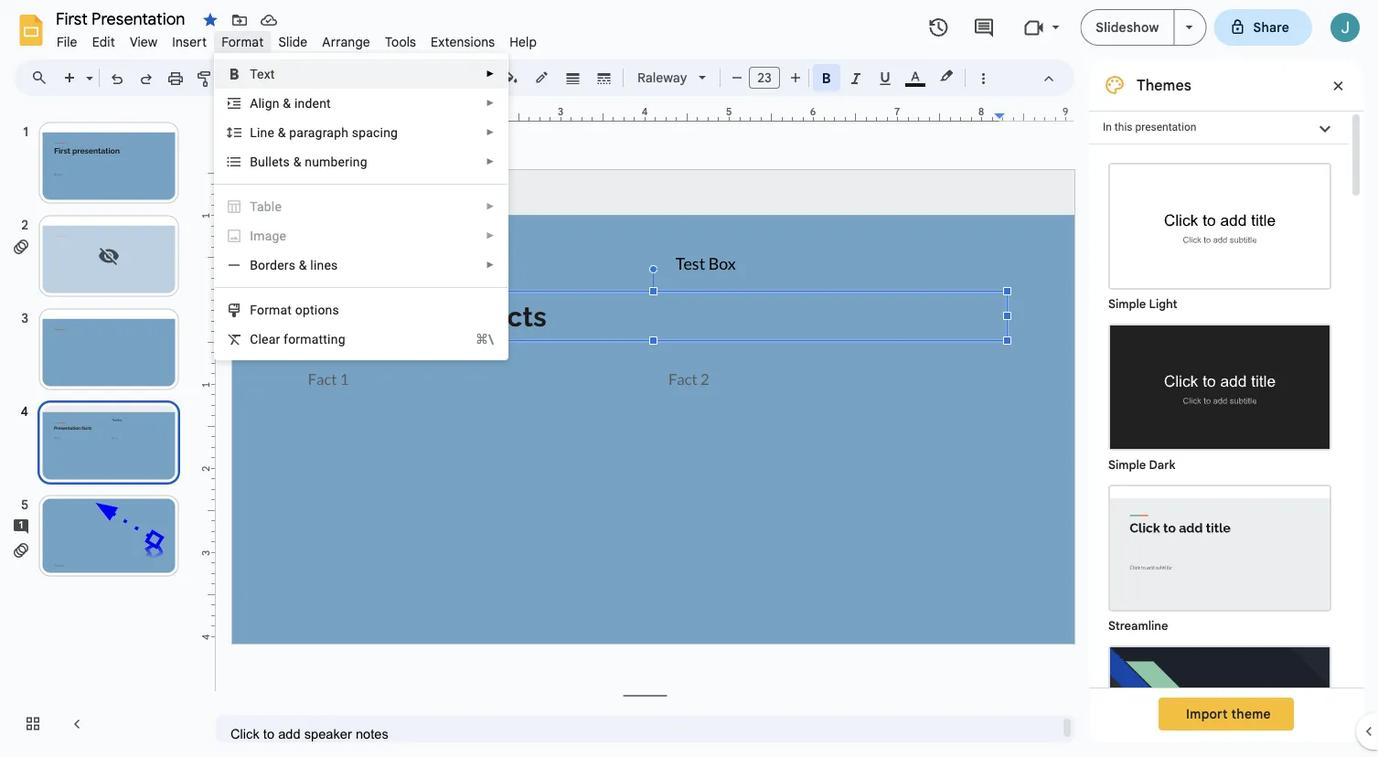 Task type: describe. For each thing, give the bounding box(es) containing it.
spacing
[[352, 125, 398, 140]]

border color: transparent image
[[532, 65, 553, 89]]

new slide with layout image
[[81, 66, 93, 72]]

import theme
[[1187, 706, 1271, 722]]

⌘backslash element
[[454, 330, 494, 349]]

► for text
[[486, 69, 495, 79]]

Simple Dark radio
[[1100, 315, 1341, 476]]

arrange
[[322, 34, 370, 50]]

option group inside themes section
[[1089, 145, 1349, 757]]

insert menu item
[[165, 31, 214, 53]]

this
[[1115, 121, 1133, 134]]

text color image
[[906, 65, 926, 87]]

borders & lines
[[250, 258, 338, 273]]

simple dark
[[1109, 458, 1176, 472]]

help
[[510, 34, 537, 50]]

light
[[1149, 297, 1178, 311]]

s
[[283, 154, 290, 169]]

line & paragraph spacing l element
[[250, 125, 404, 140]]

clear formatting c element
[[250, 332, 351, 347]]

i
[[250, 228, 254, 243]]

edit
[[92, 34, 115, 50]]

presentation options image
[[1186, 26, 1193, 29]]

i m age
[[250, 228, 286, 243]]

left margin image
[[233, 107, 313, 121]]

border dash option
[[594, 65, 615, 91]]

l
[[250, 125, 257, 140]]

lear
[[258, 332, 280, 347]]

► for table
[[486, 201, 495, 212]]

formatting
[[284, 332, 346, 347]]

c
[[250, 332, 258, 347]]

slideshow button
[[1081, 9, 1175, 46]]

import
[[1187, 706, 1228, 722]]

lines
[[310, 258, 338, 273]]

themes application
[[0, 0, 1379, 757]]

⌘\
[[476, 332, 494, 347]]

simple for simple light
[[1109, 297, 1146, 311]]

Star checkbox
[[198, 7, 223, 33]]

bullets & numbering t element
[[250, 154, 373, 169]]

themes section
[[1089, 59, 1364, 757]]

main toolbar
[[54, 64, 998, 93]]

& left lines
[[299, 258, 307, 273]]

3 ► from the top
[[486, 127, 495, 138]]

l ine & paragraph spacing
[[250, 125, 398, 140]]

themes
[[1137, 76, 1192, 94]]

format options \ element
[[250, 302, 345, 317]]

format options
[[250, 302, 339, 317]]

lign
[[258, 96, 280, 111]]

slideshow
[[1096, 19, 1159, 35]]

indent
[[294, 96, 331, 111]]

share
[[1254, 19, 1290, 35]]

ine
[[257, 125, 274, 140]]

c lear formatting
[[250, 332, 346, 347]]

& right s
[[293, 154, 301, 169]]

view menu item
[[122, 31, 165, 53]]

tools
[[385, 34, 416, 50]]

raleway
[[638, 70, 687, 86]]

Rename text field
[[49, 7, 196, 29]]

presentation
[[1136, 121, 1197, 134]]

menu bar banner
[[0, 0, 1379, 757]]

table 2 element
[[250, 199, 287, 214]]

share button
[[1214, 9, 1313, 46]]

border weight option
[[563, 65, 584, 91]]

& right ine
[[278, 125, 286, 140]]

options
[[295, 302, 339, 317]]



Task type: locate. For each thing, give the bounding box(es) containing it.
text
[[250, 66, 275, 81]]

table
[[250, 199, 282, 214]]

extensions
[[431, 34, 495, 50]]

theme
[[1232, 706, 1271, 722]]

option group
[[1089, 145, 1349, 757]]

&
[[283, 96, 291, 111], [278, 125, 286, 140], [293, 154, 301, 169], [299, 258, 307, 273]]

simple
[[1109, 297, 1146, 311], [1109, 458, 1146, 472]]

borders
[[250, 258, 296, 273]]

Simple Light radio
[[1100, 154, 1341, 757]]

Font size text field
[[750, 67, 779, 89]]

a
[[250, 96, 258, 111]]

1 ► from the top
[[486, 69, 495, 79]]

6 ► from the top
[[486, 231, 495, 241]]

simple inside radio
[[1109, 297, 1146, 311]]

option group containing simple light
[[1089, 145, 1349, 757]]

menu item inside menu
[[215, 221, 508, 251]]

file menu item
[[49, 31, 85, 53]]

menu bar containing file
[[49, 24, 544, 54]]

format for format
[[222, 34, 264, 50]]

0 vertical spatial simple
[[1109, 297, 1146, 311]]

► for borders & lines
[[486, 260, 495, 270]]

dark
[[1149, 458, 1176, 472]]

menu item
[[215, 221, 508, 251]]

numbering
[[305, 154, 367, 169]]

m
[[254, 228, 265, 243]]

1 vertical spatial simple
[[1109, 458, 1146, 472]]

focus image
[[1110, 648, 1330, 757]]

& right the lign
[[283, 96, 291, 111]]

format menu item
[[214, 31, 271, 53]]

Font size field
[[749, 67, 788, 93]]

simple left light
[[1109, 297, 1146, 311]]

menu item containing i
[[215, 221, 508, 251]]

fill color: transparent image
[[501, 65, 522, 89]]

format up lear
[[250, 302, 292, 317]]

menu bar
[[49, 24, 544, 54]]

menu containing text
[[214, 53, 509, 360]]

age
[[265, 228, 286, 243]]

in
[[1103, 121, 1112, 134]]

insert
[[172, 34, 207, 50]]

slide menu item
[[271, 31, 315, 53]]

format inside menu item
[[222, 34, 264, 50]]

simple left the dark
[[1109, 458, 1146, 472]]

menu bar inside menu bar banner
[[49, 24, 544, 54]]

image m element
[[250, 228, 292, 243]]

► inside menu item
[[486, 231, 495, 241]]

menu inside the themes application
[[214, 53, 509, 360]]

Menus field
[[23, 65, 63, 91]]

edit menu item
[[85, 31, 122, 53]]

► for bulle
[[486, 156, 495, 167]]

2 simple from the top
[[1109, 458, 1146, 472]]

a lign & indent
[[250, 96, 331, 111]]

arrange menu item
[[315, 31, 378, 53]]

5 ► from the top
[[486, 201, 495, 212]]

Streamline radio
[[1100, 476, 1341, 637]]

Focus radio
[[1100, 637, 1341, 757]]

right margin image
[[995, 107, 1075, 121]]

► inside table menu item
[[486, 201, 495, 212]]

in this presentation
[[1103, 121, 1197, 134]]

7 ► from the top
[[486, 260, 495, 270]]

format
[[222, 34, 264, 50], [250, 302, 292, 317]]

4 ► from the top
[[486, 156, 495, 167]]

navigation inside the themes application
[[0, 103, 201, 757]]

►
[[486, 69, 495, 79], [486, 98, 495, 108], [486, 127, 495, 138], [486, 156, 495, 167], [486, 201, 495, 212], [486, 231, 495, 241], [486, 260, 495, 270]]

borders & lines q element
[[250, 258, 344, 273]]

highlight color image
[[937, 65, 957, 87]]

format up text
[[222, 34, 264, 50]]

slide
[[278, 34, 308, 50]]

file
[[57, 34, 77, 50]]

bulle t s & numbering
[[250, 154, 367, 169]]

tools menu item
[[378, 31, 424, 53]]

simple light
[[1109, 297, 1178, 311]]

1 vertical spatial format
[[250, 302, 292, 317]]

streamline
[[1109, 619, 1169, 633]]

navigation
[[0, 103, 201, 757]]

import theme button
[[1159, 698, 1294, 731]]

1 simple from the top
[[1109, 297, 1146, 311]]

help menu item
[[502, 31, 544, 53]]

t
[[279, 154, 283, 169]]

view
[[130, 34, 158, 50]]

table menu item
[[215, 192, 508, 221]]

simple inside option
[[1109, 458, 1146, 472]]

align & indent a element
[[250, 96, 336, 111]]

menu
[[214, 53, 509, 360]]

2 ► from the top
[[486, 98, 495, 108]]

format for format options
[[250, 302, 292, 317]]

paragraph
[[289, 125, 349, 140]]

extensions menu item
[[424, 31, 502, 53]]

font list. raleway selected. option
[[638, 65, 688, 91]]

bulle
[[250, 154, 279, 169]]

simple for simple dark
[[1109, 458, 1146, 472]]

in this presentation tab
[[1089, 111, 1349, 145]]

► for i
[[486, 231, 495, 241]]

0 vertical spatial format
[[222, 34, 264, 50]]

text s element
[[250, 66, 280, 81]]



Task type: vqa. For each thing, say whether or not it's contained in the screenshot.
the 'Required question' Element related to first heading from the top
no



